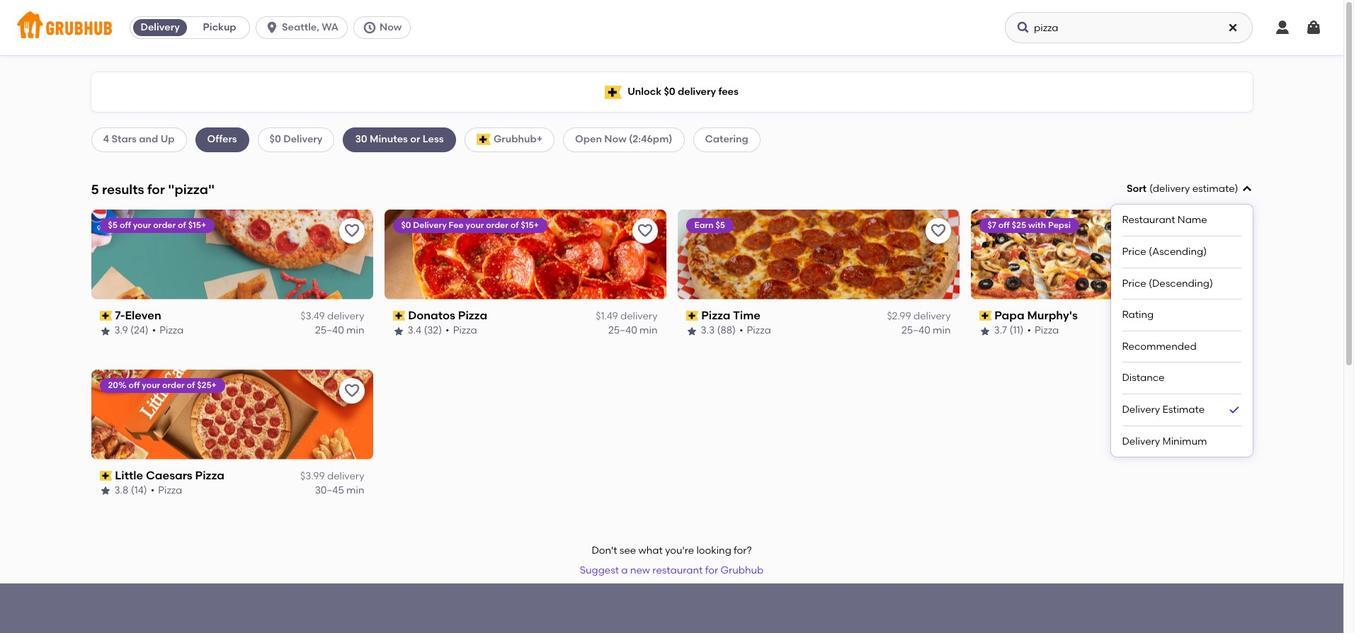 Task type: vqa. For each thing, say whether or not it's contained in the screenshot.
Less
yes



Task type: locate. For each thing, give the bounding box(es) containing it.
none field containing sort
[[1111, 182, 1253, 457]]

$3.99
[[300, 470, 325, 482]]

1 horizontal spatial $15+
[[521, 220, 539, 230]]

distance
[[1122, 372, 1165, 384]]

2 horizontal spatial 25–40 min
[[902, 325, 951, 337]]

25–40 min down $2.99 delivery on the right of the page
[[902, 325, 951, 337]]

off down results
[[120, 220, 131, 230]]

0 vertical spatial now
[[380, 21, 402, 33]]

1 price from the top
[[1122, 246, 1146, 258]]

pickup button
[[190, 16, 249, 39]]

1 horizontal spatial grubhub plus flag logo image
[[605, 85, 622, 99]]

unlock $0 delivery fees
[[628, 86, 739, 98]]

$0 right unlock
[[664, 86, 675, 98]]

offers
[[207, 133, 237, 145]]

fee
[[449, 220, 464, 230]]

off right 20%
[[129, 380, 140, 390]]

star icon image left 3.4
[[393, 325, 404, 337]]

don't
[[592, 545, 617, 557]]

0 horizontal spatial of
[[178, 220, 186, 230]]

1 25–40 from the left
[[315, 325, 344, 337]]

delivery inside option
[[1122, 404, 1160, 416]]

0 horizontal spatial $15+
[[188, 220, 206, 230]]

• pizza down papa murphy's
[[1027, 325, 1059, 337]]

star icon image for papa murphy's
[[979, 325, 991, 337]]

subscription pass image inside papa murphy's link
[[979, 311, 992, 321]]

pizza down time
[[747, 325, 771, 337]]

star icon image left 3.3
[[686, 325, 697, 337]]

1 horizontal spatial svg image
[[1305, 19, 1322, 36]]

1 horizontal spatial $0
[[401, 220, 411, 230]]

1 horizontal spatial 30–45
[[1195, 325, 1224, 337]]

0 horizontal spatial 25–40 min
[[315, 325, 364, 337]]

1 horizontal spatial $5
[[716, 220, 725, 230]]

min for papa murphy's
[[1226, 325, 1244, 337]]

open now (2:46pm)
[[575, 133, 673, 145]]

save this restaurant image left earn
[[636, 222, 653, 239]]

rating
[[1122, 309, 1154, 321]]

grubhub plus flag logo image
[[605, 85, 622, 99], [476, 134, 491, 146]]

1 horizontal spatial now
[[604, 133, 627, 145]]

stars
[[112, 133, 137, 145]]

25–40
[[315, 325, 344, 337], [608, 325, 637, 337], [902, 325, 930, 337]]

save this restaurant image
[[636, 222, 653, 239], [930, 222, 947, 239]]

1 vertical spatial now
[[604, 133, 627, 145]]

suggest a new restaurant for grubhub button
[[574, 558, 770, 584]]

seattle, wa
[[282, 21, 339, 33]]

0 horizontal spatial 25–40
[[315, 325, 344, 337]]

save this restaurant image left $7
[[930, 222, 947, 239]]

Search for food, convenience, alcohol... search field
[[1005, 12, 1253, 43]]

$5 right earn
[[716, 220, 725, 230]]

pizza
[[458, 309, 487, 322], [701, 309, 731, 322], [159, 325, 184, 337], [453, 325, 477, 337], [747, 325, 771, 337], [1035, 325, 1059, 337], [195, 469, 224, 482], [158, 485, 182, 497]]

0 vertical spatial for
[[147, 181, 165, 197]]

your down 5 results for "pizza" at the top of page
[[133, 220, 151, 230]]

• right (11)
[[1027, 325, 1031, 337]]

none field inside 5 results for "pizza" main content
[[1111, 182, 1253, 457]]

• pizza for $3.49
[[152, 325, 184, 337]]

$0 right 'offers'
[[270, 133, 281, 145]]

suggest
[[580, 565, 619, 577]]

0 vertical spatial 30–45
[[1195, 325, 1224, 337]]

30–45 min down (descending)
[[1195, 325, 1244, 337]]

1 save this restaurant image from the left
[[636, 222, 653, 239]]

little
[[115, 469, 143, 482]]

(88)
[[717, 325, 736, 337]]

pizza up 3.3 (88)
[[701, 309, 731, 322]]

now right wa
[[380, 21, 402, 33]]

0 horizontal spatial $0
[[270, 133, 281, 145]]

seattle, wa button
[[256, 16, 353, 39]]

0 vertical spatial grubhub plus flag logo image
[[605, 85, 622, 99]]

list box
[[1122, 205, 1241, 457]]

30–45 min down $3.99 delivery
[[315, 485, 364, 497]]

grubhub plus flag logo image for grubhub+
[[476, 134, 491, 146]]

grubhub
[[721, 565, 764, 577]]

1 $5 from the left
[[108, 220, 118, 230]]

25–40 min down $3.49 delivery
[[315, 325, 364, 337]]

of
[[178, 220, 186, 230], [511, 220, 519, 230], [187, 380, 195, 390]]

delivery left fee
[[413, 220, 447, 230]]

save this restaurant button for $3.49 delivery
[[339, 218, 364, 243]]

5 results for "pizza"
[[91, 181, 215, 197]]

for inside button
[[705, 565, 718, 577]]

estimate
[[1163, 404, 1205, 416]]

star icon image
[[100, 325, 111, 337], [393, 325, 404, 337], [686, 325, 697, 337], [979, 325, 991, 337], [100, 485, 111, 497]]

pizza down murphy's
[[1035, 325, 1059, 337]]

"pizza"
[[168, 181, 215, 197]]

delivery right $3.49 on the left
[[327, 310, 364, 322]]

• pizza for papa
[[1027, 325, 1059, 337]]

your right fee
[[466, 220, 484, 230]]

• right (14)
[[151, 485, 155, 497]]

1 vertical spatial 30–45 min
[[315, 485, 364, 497]]

order for little caesars pizza
[[162, 380, 185, 390]]

(11)
[[1010, 325, 1024, 337]]

for down "looking"
[[705, 565, 718, 577]]

your
[[133, 220, 151, 230], [466, 220, 484, 230], [142, 380, 160, 390]]

25–40 for pizza time
[[902, 325, 930, 337]]

$0 left fee
[[401, 220, 411, 230]]

$0
[[664, 86, 675, 98], [270, 133, 281, 145], [401, 220, 411, 230]]

recommended
[[1122, 340, 1197, 353]]

delivery minimum
[[1122, 436, 1207, 448]]

0 horizontal spatial subscription pass image
[[686, 311, 698, 321]]

order down 5 results for "pizza" at the top of page
[[153, 220, 176, 230]]

0 vertical spatial $0
[[664, 86, 675, 98]]

2 price from the top
[[1122, 277, 1146, 289]]

• pizza for $2.99
[[739, 325, 771, 337]]

25–40 down $3.49 delivery
[[315, 325, 344, 337]]

donatos pizza logo image
[[384, 209, 666, 299]]

delivery right $1.49
[[620, 310, 658, 322]]

estimate
[[1192, 183, 1235, 195]]

• pizza for $3.99
[[151, 485, 182, 497]]

4
[[103, 133, 109, 145]]

off
[[120, 220, 131, 230], [999, 220, 1010, 230], [129, 380, 140, 390]]

• pizza down donatos pizza
[[446, 325, 477, 337]]

25–40 for donatos pizza
[[608, 325, 637, 337]]

3.3
[[701, 325, 715, 337]]

now
[[380, 21, 402, 33], [604, 133, 627, 145]]

(2:46pm)
[[629, 133, 673, 145]]

1 horizontal spatial 25–40 min
[[608, 325, 658, 337]]

• pizza down time
[[739, 325, 771, 337]]

grubhub plus flag logo image left grubhub+
[[476, 134, 491, 146]]

restaurant name
[[1122, 214, 1207, 226]]

svg image
[[1305, 19, 1322, 36], [363, 21, 377, 35]]

$15+
[[188, 220, 206, 230], [521, 220, 539, 230]]

delivery up restaurant name
[[1153, 183, 1190, 195]]

0 horizontal spatial 30–45
[[315, 485, 344, 497]]

price up rating
[[1122, 277, 1146, 289]]

(descending)
[[1149, 277, 1213, 289]]

0 horizontal spatial grubhub plus flag logo image
[[476, 134, 491, 146]]

delivery down delivery estimate
[[1122, 436, 1160, 448]]

2 horizontal spatial 25–40
[[902, 325, 930, 337]]

1 horizontal spatial subscription pass image
[[979, 311, 992, 321]]

subscription pass image left "papa"
[[979, 311, 992, 321]]

5 results for "pizza" main content
[[0, 55, 1344, 633]]

0 horizontal spatial now
[[380, 21, 402, 33]]

20%
[[108, 380, 127, 390]]

• right (32)
[[446, 325, 449, 337]]

)
[[1235, 183, 1238, 195]]

list box containing restaurant name
[[1122, 205, 1241, 457]]

min for $3.49 delivery
[[346, 325, 364, 337]]

order right fee
[[486, 220, 509, 230]]

• pizza down caesars
[[151, 485, 182, 497]]

svg image inside now button
[[363, 21, 377, 35]]

now inside button
[[380, 21, 402, 33]]

of down "pizza" on the left top of the page
[[178, 220, 186, 230]]

1 horizontal spatial of
[[187, 380, 195, 390]]

1 vertical spatial $0
[[270, 133, 281, 145]]

grubhub+
[[494, 133, 543, 145]]

• right (88)
[[739, 325, 743, 337]]

30–45 for delivery
[[315, 485, 344, 497]]

• pizza right (24)
[[152, 325, 184, 337]]

1 vertical spatial for
[[705, 565, 718, 577]]

2 25–40 min from the left
[[608, 325, 658, 337]]

pizza right caesars
[[195, 469, 224, 482]]

pizza right donatos
[[458, 309, 487, 322]]

$3.99 delivery
[[300, 470, 364, 482]]

• pizza
[[152, 325, 184, 337], [446, 325, 477, 337], [739, 325, 771, 337], [1027, 325, 1059, 337], [151, 485, 182, 497]]

grubhub plus flag logo image left unlock
[[605, 85, 622, 99]]

30 minutes or less
[[355, 133, 444, 145]]

30–45 up recommended at the right of the page
[[1195, 325, 1224, 337]]

delivery down distance
[[1122, 404, 1160, 416]]

subscription pass image
[[686, 311, 698, 321], [979, 311, 992, 321]]

of for 7-eleven
[[178, 220, 186, 230]]

pizza right (24)
[[159, 325, 184, 337]]

order left $25+
[[162, 380, 185, 390]]

caesars
[[146, 469, 192, 482]]

grubhub plus flag logo image for unlock $0 delivery fees
[[605, 85, 622, 99]]

delivery for 7-eleven
[[327, 310, 364, 322]]

delivery left 30
[[283, 133, 323, 145]]

1 vertical spatial grubhub plus flag logo image
[[476, 134, 491, 146]]

min for $3.99 delivery
[[346, 485, 364, 497]]

subscription pass image for donatos pizza
[[393, 311, 405, 321]]

3.4 (32)
[[408, 325, 442, 337]]

None field
[[1111, 182, 1253, 457]]

your for 7-eleven
[[133, 220, 151, 230]]

1 vertical spatial 30–45
[[315, 485, 344, 497]]

star icon image left 3.9
[[100, 325, 111, 337]]

delivery left pickup
[[141, 21, 180, 33]]

what
[[639, 545, 663, 557]]

delivery right $3.99
[[327, 470, 364, 482]]

$1.49
[[596, 310, 618, 322]]

price down restaurant
[[1122, 246, 1146, 258]]

star icon image left 3.8
[[100, 485, 111, 497]]

pizza time logo image
[[677, 209, 959, 299]]

3.9
[[114, 325, 128, 337]]

2 25–40 from the left
[[608, 325, 637, 337]]

save this restaurant button
[[339, 218, 364, 243], [632, 218, 658, 243], [925, 218, 951, 243], [1219, 218, 1244, 243], [339, 378, 364, 403]]

•
[[152, 325, 156, 337], [446, 325, 449, 337], [739, 325, 743, 337], [1027, 325, 1031, 337], [151, 485, 155, 497]]

time
[[733, 309, 761, 322]]

save this restaurant image for papa murphy's
[[1223, 222, 1240, 239]]

$5 down results
[[108, 220, 118, 230]]

catering
[[705, 133, 748, 145]]

order for 7-eleven
[[153, 220, 176, 230]]

off right $7
[[999, 220, 1010, 230]]

$2.99
[[887, 310, 911, 322]]

delivery left the fees
[[678, 86, 716, 98]]

30–45
[[1195, 325, 1224, 337], [315, 485, 344, 497]]

results
[[102, 181, 144, 197]]

save this restaurant image for donatos pizza
[[636, 222, 653, 239]]

of left $25+
[[187, 380, 195, 390]]

25–40 down $1.49 delivery
[[608, 325, 637, 337]]

0 horizontal spatial save this restaurant image
[[636, 222, 653, 239]]

subscription pass image left donatos
[[393, 311, 405, 321]]

subscription pass image
[[100, 311, 112, 321], [393, 311, 405, 321], [100, 471, 112, 481]]

0 horizontal spatial $5
[[108, 220, 118, 230]]

25–40 down $2.99 delivery on the right of the page
[[902, 325, 930, 337]]

1 horizontal spatial save this restaurant image
[[930, 222, 947, 239]]

star icon image left 3.7
[[979, 325, 991, 337]]

3 25–40 from the left
[[902, 325, 930, 337]]

3 25–40 min from the left
[[902, 325, 951, 337]]

min for $2.99 delivery
[[933, 325, 951, 337]]

2 save this restaurant image from the left
[[930, 222, 947, 239]]

0 horizontal spatial svg image
[[363, 21, 377, 35]]

25–40 min down $1.49 delivery
[[608, 325, 658, 337]]

donatos
[[408, 309, 455, 322]]

your right 20%
[[142, 380, 160, 390]]

of right fee
[[511, 220, 519, 230]]

3.7
[[994, 325, 1007, 337]]

1 25–40 min from the left
[[315, 325, 364, 337]]

• for papa
[[1027, 325, 1031, 337]]

0 vertical spatial 30–45 min
[[1195, 325, 1244, 337]]

$5
[[108, 220, 118, 230], [716, 220, 725, 230]]

1 horizontal spatial for
[[705, 565, 718, 577]]

suggest a new restaurant for grubhub
[[580, 565, 764, 577]]

7-eleven logo image
[[91, 209, 373, 299]]

pizza time
[[701, 309, 761, 322]]

30–45 min
[[1195, 325, 1244, 337], [315, 485, 364, 497]]

order
[[153, 220, 176, 230], [486, 220, 509, 230], [162, 380, 185, 390]]

delivery right $2.99
[[914, 310, 951, 322]]

main navigation navigation
[[0, 0, 1344, 55]]

2 vertical spatial $0
[[401, 220, 411, 230]]

subscription pass image for pizza time
[[686, 311, 698, 321]]

now inside 5 results for "pizza" main content
[[604, 133, 627, 145]]

delivery inside button
[[141, 21, 180, 33]]

now right open
[[604, 133, 627, 145]]

papa murphy's
[[995, 309, 1078, 322]]

1 subscription pass image from the left
[[686, 311, 698, 321]]

looking
[[697, 545, 731, 557]]

0 vertical spatial price
[[1122, 246, 1146, 258]]

3.4
[[408, 325, 421, 337]]

3.3 (88)
[[701, 325, 736, 337]]

1 horizontal spatial 25–40
[[608, 325, 637, 337]]

save this restaurant image
[[343, 222, 360, 239], [1223, 222, 1240, 239], [343, 382, 360, 399]]

svg image
[[1274, 19, 1291, 36], [265, 21, 279, 35], [1016, 21, 1031, 35], [1227, 22, 1239, 33], [1241, 184, 1253, 195]]

subscription pass image left 7- at left
[[100, 311, 112, 321]]

murphy's
[[1027, 309, 1078, 322]]

off for $3.99 delivery
[[129, 380, 140, 390]]

0 horizontal spatial 30–45 min
[[315, 485, 364, 497]]

30–45 down $3.99 delivery
[[315, 485, 344, 497]]

subscription pass image left little
[[100, 471, 112, 481]]

sort
[[1127, 183, 1147, 195]]

2 subscription pass image from the left
[[979, 311, 992, 321]]

2 horizontal spatial of
[[511, 220, 519, 230]]

(14)
[[131, 485, 147, 497]]

• right (24)
[[152, 325, 156, 337]]

for right results
[[147, 181, 165, 197]]

delivery estimate
[[1122, 404, 1205, 416]]

1 horizontal spatial 30–45 min
[[1195, 325, 1244, 337]]

save this restaurant button for $3.99 delivery
[[339, 378, 364, 403]]

subscription pass image left pizza time
[[686, 311, 698, 321]]

1 vertical spatial price
[[1122, 277, 1146, 289]]

and
[[139, 133, 158, 145]]

delivery for little caesars pizza
[[327, 470, 364, 482]]



Task type: describe. For each thing, give the bounding box(es) containing it.
(
[[1150, 183, 1153, 195]]

wa
[[322, 21, 339, 33]]

svg image inside seattle, wa button
[[265, 21, 279, 35]]

delivery for delivery estimate
[[1122, 404, 1160, 416]]

(ascending)
[[1149, 246, 1207, 258]]

your for little caesars pizza
[[142, 380, 160, 390]]

star icon image for $2.99 delivery
[[686, 325, 697, 337]]

little caesars pizza logo image
[[91, 369, 373, 459]]

25–40 min for 7-eleven
[[315, 325, 364, 337]]

subscription pass image for papa murphy's
[[979, 311, 992, 321]]

save this restaurant button for $2.99 delivery
[[925, 218, 951, 243]]

1 $15+ from the left
[[188, 220, 206, 230]]

delivery for delivery
[[141, 21, 180, 33]]

25–40 min for pizza time
[[902, 325, 951, 337]]

open
[[575, 133, 602, 145]]

off for $3.49 delivery
[[120, 220, 131, 230]]

price (descending)
[[1122, 277, 1213, 289]]

now button
[[353, 16, 417, 39]]

minimum
[[1163, 436, 1207, 448]]

delivery for donatos pizza
[[620, 310, 658, 322]]

$7 off $25 with pepsi
[[988, 220, 1071, 230]]

• for $3.99
[[151, 485, 155, 497]]

save this restaurant image for $3.49 delivery
[[343, 222, 360, 239]]

$1.49 delivery
[[596, 310, 658, 322]]

price for price (ascending)
[[1122, 246, 1146, 258]]

subscription pass image for little caesars pizza
[[100, 471, 112, 481]]

3.7 (11)
[[994, 325, 1024, 337]]

list box inside 5 results for "pizza" main content
[[1122, 205, 1241, 457]]

earn $5
[[694, 220, 725, 230]]

star icon image for $3.49 delivery
[[100, 325, 111, 337]]

4 stars and up
[[103, 133, 175, 145]]

$0 for $0 delivery fee your order of $15+
[[401, 220, 411, 230]]

0 horizontal spatial for
[[147, 181, 165, 197]]

2 $5 from the left
[[716, 220, 725, 230]]

new
[[630, 565, 650, 577]]

$0 delivery
[[270, 133, 323, 145]]

save this restaurant button for papa murphy's
[[1219, 218, 1244, 243]]

(24)
[[130, 325, 148, 337]]

$25+
[[197, 380, 217, 390]]

restaurant
[[1122, 214, 1175, 226]]

pizza down donatos pizza
[[453, 325, 477, 337]]

papa murphy's link
[[979, 308, 1244, 324]]

less
[[423, 133, 444, 145]]

25–40 min for donatos pizza
[[608, 325, 658, 337]]

subscription pass image for 7-eleven
[[100, 311, 112, 321]]

• for $1.49
[[446, 325, 449, 337]]

$3.49 delivery
[[300, 310, 364, 322]]

delivery inside field
[[1153, 183, 1190, 195]]

$0 delivery fee your order of $15+
[[401, 220, 539, 230]]

little caesars pizza
[[115, 469, 224, 482]]

25–40 for 7-eleven
[[315, 325, 344, 337]]

of for little caesars pizza
[[187, 380, 195, 390]]

30–45 for murphy's
[[1195, 325, 1224, 337]]

$2.99 delivery
[[887, 310, 951, 322]]

up
[[161, 133, 175, 145]]

price for price (descending)
[[1122, 277, 1146, 289]]

papa murphy's logo image
[[971, 209, 1253, 299]]

don't see what you're looking for?
[[592, 545, 752, 557]]

unlock
[[628, 86, 662, 98]]

30–45 min for murphy's
[[1195, 325, 1244, 337]]

delivery for delivery minimum
[[1122, 436, 1160, 448]]

minutes
[[370, 133, 408, 145]]

delivery estimate option
[[1122, 394, 1241, 426]]

check icon image
[[1227, 403, 1241, 417]]

save this restaurant image for pizza time
[[930, 222, 947, 239]]

$0 for $0 delivery
[[270, 133, 281, 145]]

30
[[355, 133, 367, 145]]

$7
[[988, 220, 997, 230]]

or
[[410, 133, 420, 145]]

min for $1.49 delivery
[[640, 325, 658, 337]]

20% off your order of $25+
[[108, 380, 217, 390]]

name
[[1178, 214, 1207, 226]]

7-eleven
[[115, 309, 161, 322]]

$5 off your order of $15+
[[108, 220, 206, 230]]

donatos pizza
[[408, 309, 487, 322]]

papa
[[995, 309, 1025, 322]]

$3.49
[[300, 310, 325, 322]]

5
[[91, 181, 99, 197]]

off for papa murphy's
[[999, 220, 1010, 230]]

fees
[[718, 86, 739, 98]]

3.9 (24)
[[114, 325, 148, 337]]

price (ascending)
[[1122, 246, 1207, 258]]

eleven
[[125, 309, 161, 322]]

pepsi
[[1048, 220, 1071, 230]]

2 $15+ from the left
[[521, 220, 539, 230]]

30–45 min for delivery
[[315, 485, 364, 497]]

• pizza for $1.49
[[446, 325, 477, 337]]

save this restaurant button for $1.49 delivery
[[632, 218, 658, 243]]

pizza down little caesars pizza
[[158, 485, 182, 497]]

a
[[621, 565, 628, 577]]

save this restaurant image for $3.99 delivery
[[343, 382, 360, 399]]

star icon image for $3.99 delivery
[[100, 485, 111, 497]]

star icon image for $1.49 delivery
[[393, 325, 404, 337]]

delivery button
[[130, 16, 190, 39]]

(32)
[[424, 325, 442, 337]]

2 horizontal spatial $0
[[664, 86, 675, 98]]

3.8 (14)
[[114, 485, 147, 497]]

7-
[[115, 309, 125, 322]]

pickup
[[203, 21, 236, 33]]

sort ( delivery estimate )
[[1127, 183, 1238, 195]]

3.8
[[114, 485, 128, 497]]

• for $3.49
[[152, 325, 156, 337]]

you're
[[665, 545, 694, 557]]

see
[[620, 545, 636, 557]]

$25
[[1012, 220, 1026, 230]]

delivery for pizza time
[[914, 310, 951, 322]]

earn
[[694, 220, 714, 230]]

for?
[[734, 545, 752, 557]]

• for $2.99
[[739, 325, 743, 337]]

restaurant
[[653, 565, 703, 577]]



